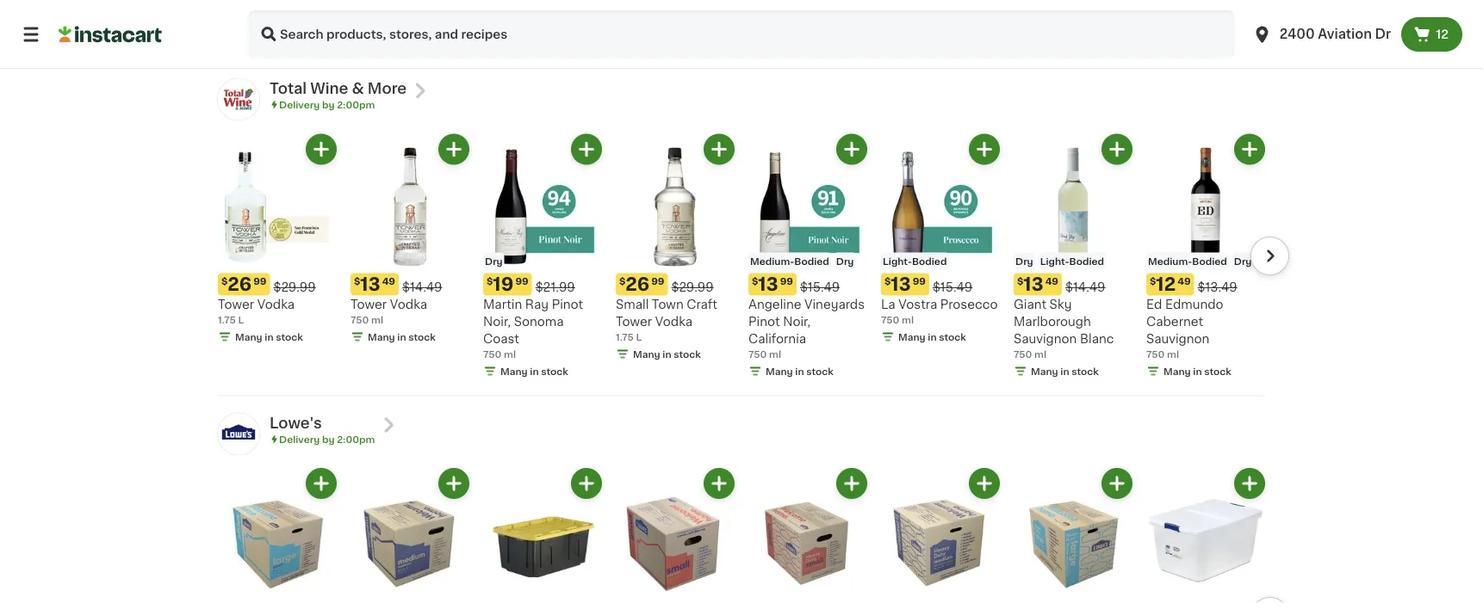Task type: locate. For each thing, give the bounding box(es) containing it.
in down the "california"
[[795, 367, 804, 376]]

1 medium- from the left
[[750, 256, 794, 266]]

1 vertical spatial delivery
[[279, 435, 320, 444]]

ray
[[525, 298, 549, 310]]

$26.99 original price: $29.99 element for vodka
[[218, 273, 337, 296]]

dry up $13.49
[[1234, 256, 1252, 266]]

pinot
[[552, 298, 583, 310], [748, 315, 780, 328]]

49 down dry light-bodied
[[1045, 276, 1059, 286]]

more
[[368, 81, 407, 96]]

delivery by 2:00pm down "lowe's"
[[279, 435, 375, 444]]

1 vertical spatial delivery by 2:00pm
[[279, 435, 375, 444]]

1 99 from the left
[[253, 276, 267, 286]]

many for sonoma
[[500, 367, 528, 376]]

0 horizontal spatial $29.99
[[273, 281, 316, 293]]

$ 13 49 up tower vodka 750 ml
[[354, 275, 395, 294]]

1 horizontal spatial vodka
[[390, 298, 427, 310]]

vodka for 13
[[390, 298, 427, 310]]

$ inside $ 19 99
[[487, 276, 493, 286]]

medium- up $ 12 49 on the top right of the page
[[1148, 256, 1192, 266]]

1 26 from the left
[[228, 275, 252, 294]]

2 $29.99 from the left
[[671, 281, 714, 293]]

99 right 19
[[515, 276, 529, 286]]

1 horizontal spatial $13.49 original price: $14.49 element
[[1014, 273, 1133, 296]]

49 for vodka
[[382, 276, 395, 286]]

3 $ from the left
[[487, 276, 493, 286]]

2 13 from the left
[[758, 275, 778, 294]]

$ 13 49 for giant
[[1017, 275, 1059, 294]]

by
[[322, 100, 335, 109], [322, 435, 335, 444]]

medium-bodied dry
[[750, 256, 854, 266], [1148, 256, 1252, 266]]

$15.49 for vostra
[[933, 281, 973, 293]]

tower
[[218, 298, 254, 310], [351, 298, 387, 310], [616, 315, 652, 328]]

1 noir, from the left
[[483, 315, 511, 328]]

1 horizontal spatial 49
[[1045, 276, 1059, 286]]

many down vostra
[[898, 332, 926, 342]]

0 vertical spatial 2:00pm
[[337, 100, 375, 109]]

in down small town craft tower vodka 1.75 l
[[663, 350, 671, 359]]

many down "giant sky marlborough sauvignon blanc 750 ml"
[[1031, 367, 1058, 376]]

pinot inside angeline vineyards pinot noir, california 750 ml
[[748, 315, 780, 328]]

750
[[351, 315, 369, 325], [881, 315, 900, 325], [483, 350, 502, 359], [748, 350, 767, 359], [1014, 350, 1032, 359], [1146, 350, 1165, 359]]

1.75
[[218, 315, 236, 325], [616, 332, 634, 342]]

medium- up angeline
[[750, 256, 794, 266]]

0 horizontal spatial $13.99 original price: $15.49 element
[[748, 273, 867, 296]]

tower inside small town craft tower vodka 1.75 l
[[616, 315, 652, 328]]

$ 13 99 up angeline
[[752, 275, 793, 294]]

medium-bodied dry up $12.49 original price: $13.49 element
[[1148, 256, 1252, 266]]

2 bodied from the left
[[912, 256, 947, 266]]

8 $ from the left
[[1150, 276, 1156, 286]]

delivery down total
[[279, 100, 320, 109]]

2 2:00pm from the top
[[337, 435, 375, 444]]

1 vertical spatial item carousel region
[[218, 469, 1289, 604]]

$ 13 99
[[752, 275, 793, 294], [885, 275, 926, 294]]

2 horizontal spatial tower
[[616, 315, 652, 328]]

0 horizontal spatial $ 13 49
[[354, 275, 395, 294]]

vineyards
[[805, 298, 865, 310]]

many in stock down the "california"
[[766, 367, 834, 376]]

ed edmundo cabernet sauvignon 750 ml
[[1146, 298, 1224, 359]]

49 up edmundo
[[1178, 276, 1191, 286]]

see eligible items button
[[881, 0, 1000, 26], [1146, 0, 1265, 27], [351, 14, 469, 43], [483, 14, 602, 43]]

items
[[961, 6, 995, 18], [1226, 7, 1261, 19], [430, 23, 465, 35], [563, 23, 597, 35]]

craft
[[687, 298, 717, 310]]

$29.99 for vodka
[[273, 281, 316, 293]]

stock down martin ray pinot noir, sonoma coast 750 ml
[[541, 367, 568, 376]]

1 $14.49 from the left
[[402, 281, 442, 293]]

3 dry from the left
[[1015, 256, 1033, 266]]

1 $ 26 99 from the left
[[221, 275, 267, 294]]

product group containing 12
[[1146, 134, 1265, 378]]

2 horizontal spatial vodka
[[655, 315, 693, 328]]

1 by from the top
[[322, 100, 335, 109]]

$ up la
[[885, 276, 891, 286]]

1 horizontal spatial see eligible items
[[886, 6, 995, 18]]

4 dry from the left
[[1234, 256, 1252, 266]]

3 bodied from the left
[[1069, 256, 1104, 266]]

add image
[[576, 138, 597, 160], [708, 138, 730, 160], [841, 138, 863, 160], [974, 138, 995, 160], [1106, 138, 1128, 160], [1239, 138, 1260, 160], [310, 473, 332, 495], [443, 473, 465, 495], [841, 473, 863, 495], [974, 473, 995, 495], [1239, 473, 1260, 495]]

vodka
[[257, 298, 295, 310], [390, 298, 427, 310], [655, 315, 693, 328]]

sauvignon
[[1014, 333, 1077, 345], [1146, 333, 1210, 345]]

sauvignon inside ed edmundo cabernet sauvignon 750 ml
[[1146, 333, 1210, 345]]

1 $15.49 from the left
[[800, 281, 840, 293]]

noir, for 13
[[783, 315, 811, 328]]

13 for tower
[[360, 275, 380, 294]]

0 horizontal spatial medium-bodied dry
[[750, 256, 854, 266]]

medium-bodied dry up angeline
[[750, 256, 854, 266]]

stock down la vostra prosecco 750 ml
[[939, 332, 966, 342]]

26 for tower
[[228, 275, 252, 294]]

prosecco
[[940, 298, 998, 310]]

2 delivery by 2:00pm from the top
[[279, 435, 375, 444]]

many down tower vodka 1.75 l
[[235, 332, 262, 342]]

1 $29.99 from the left
[[273, 281, 316, 293]]

49 up tower vodka 750 ml
[[382, 276, 395, 286]]

0 horizontal spatial light-
[[883, 256, 912, 266]]

$ up tower vodka 750 ml
[[354, 276, 360, 286]]

99 for ray
[[515, 276, 529, 286]]

1 vertical spatial 2:00pm
[[337, 435, 375, 444]]

$ 13 49 for tower
[[354, 275, 395, 294]]

2 $13.99 original price: $15.49 element from the left
[[881, 273, 1000, 296]]

medium- for 13
[[750, 256, 794, 266]]

$ up the ed
[[1150, 276, 1156, 286]]

bodied up vineyards
[[794, 256, 829, 266]]

1 vertical spatial pinot
[[748, 315, 780, 328]]

eligible inside save $10.00 see eligible items
[[382, 23, 427, 35]]

$
[[221, 276, 228, 286], [354, 276, 360, 286], [487, 276, 493, 286], [619, 276, 626, 286], [752, 276, 758, 286], [885, 276, 891, 286], [1017, 276, 1023, 286], [1150, 276, 1156, 286]]

1 horizontal spatial pinot
[[748, 315, 780, 328]]

0 horizontal spatial $ 13 99
[[752, 275, 793, 294]]

many in stock
[[235, 332, 303, 342], [368, 332, 436, 342], [898, 332, 966, 342], [633, 350, 701, 359], [500, 367, 568, 376], [766, 367, 834, 376], [1031, 367, 1099, 376], [1164, 367, 1232, 376]]

in for sonoma
[[530, 367, 539, 376]]

tower for 26
[[218, 298, 254, 310]]

0 vertical spatial l
[[238, 315, 244, 325]]

0 horizontal spatial 26
[[228, 275, 252, 294]]

1 horizontal spatial medium-
[[1148, 256, 1192, 266]]

99 for vodka
[[253, 276, 267, 286]]

$29.99
[[273, 281, 316, 293], [671, 281, 714, 293]]

99
[[253, 276, 267, 286], [515, 276, 529, 286], [651, 276, 664, 286], [780, 276, 793, 286], [913, 276, 926, 286]]

13 up tower vodka 750 ml
[[360, 275, 380, 294]]

$ 26 99 up tower vodka 1.75 l
[[221, 275, 267, 294]]

1 horizontal spatial tower
[[351, 298, 387, 310]]

1 $26.99 original price: $29.99 element from the left
[[218, 273, 337, 296]]

many in stock for california
[[766, 367, 834, 376]]

49
[[382, 276, 395, 286], [1045, 276, 1059, 286], [1178, 276, 1191, 286]]

bodied
[[794, 256, 829, 266], [912, 256, 947, 266], [1069, 256, 1104, 266], [1192, 256, 1227, 266]]

light-
[[883, 256, 912, 266], [1040, 256, 1069, 266]]

0 horizontal spatial pinot
[[552, 298, 583, 310]]

99 up angeline
[[780, 276, 793, 286]]

1 sauvignon from the left
[[1014, 333, 1077, 345]]

12 inside $12.49 original price: $13.49 element
[[1156, 275, 1176, 294]]

medium-bodied dry inside product group
[[1148, 256, 1252, 266]]

4 $ from the left
[[619, 276, 626, 286]]

delivery by 2:00pm
[[279, 100, 375, 109], [279, 435, 375, 444]]

0 horizontal spatial 1.75
[[218, 315, 236, 325]]

in for california
[[795, 367, 804, 376]]

0 horizontal spatial 12
[[1156, 275, 1176, 294]]

$13.99 original price: $15.49 element for vineyards
[[748, 273, 867, 296]]

ed
[[1146, 298, 1162, 310]]

stock down angeline vineyards pinot noir, california 750 ml
[[806, 367, 834, 376]]

medium-
[[750, 256, 794, 266], [1148, 256, 1192, 266]]

26 up tower vodka 1.75 l
[[228, 275, 252, 294]]

2 $14.49 from the left
[[1065, 281, 1105, 293]]

1 $13.99 original price: $15.49 element from the left
[[748, 273, 867, 296]]

1 horizontal spatial $29.99
[[671, 281, 714, 293]]

stock down blanc
[[1072, 367, 1099, 376]]

12 up the ed
[[1156, 275, 1176, 294]]

1 horizontal spatial sauvignon
[[1146, 333, 1210, 345]]

la
[[881, 298, 895, 310]]

stock for california
[[806, 367, 834, 376]]

$13.49 original price: $14.49 element up tower vodka 750 ml
[[351, 273, 469, 296]]

12
[[1436, 28, 1449, 40], [1156, 275, 1176, 294]]

product group containing 19
[[483, 134, 602, 378]]

2 $ 13 49 from the left
[[1017, 275, 1059, 294]]

dry up giant at the right
[[1015, 256, 1033, 266]]

13 up la
[[891, 275, 911, 294]]

stock
[[276, 332, 303, 342], [408, 332, 436, 342], [939, 332, 966, 342], [674, 350, 701, 359], [541, 367, 568, 376], [806, 367, 834, 376], [1072, 367, 1099, 376], [1204, 367, 1232, 376]]

0 horizontal spatial l
[[238, 315, 244, 325]]

vodka inside tower vodka 750 ml
[[390, 298, 427, 310]]

in
[[265, 332, 274, 342], [397, 332, 406, 342], [928, 332, 937, 342], [663, 350, 671, 359], [530, 367, 539, 376], [795, 367, 804, 376], [1061, 367, 1069, 376], [1193, 367, 1202, 376]]

99 down light-bodied
[[913, 276, 926, 286]]

in down ed edmundo cabernet sauvignon 750 ml
[[1193, 367, 1202, 376]]

4 bodied from the left
[[1192, 256, 1227, 266]]

0 vertical spatial delivery by 2:00pm
[[279, 100, 375, 109]]

3 99 from the left
[[651, 276, 664, 286]]

$ up tower vodka 1.75 l
[[221, 276, 228, 286]]

$15.49
[[800, 281, 840, 293], [933, 281, 973, 293]]

total wine & more
[[270, 81, 407, 96]]

$29.99 up tower vodka 1.75 l
[[273, 281, 316, 293]]

1 horizontal spatial $14.49
[[1065, 281, 1105, 293]]

ml
[[371, 315, 383, 325], [902, 315, 914, 325], [504, 350, 516, 359], [769, 350, 781, 359], [1034, 350, 1046, 359], [1167, 350, 1179, 359]]

medium-bodied dry for 13
[[750, 256, 854, 266]]

many for blanc
[[1031, 367, 1058, 376]]

medium- inside product group
[[1148, 256, 1192, 266]]

3 49 from the left
[[1178, 276, 1191, 286]]

99 inside $ 19 99
[[515, 276, 529, 286]]

in for vodka
[[663, 350, 671, 359]]

2 sauvignon from the left
[[1146, 333, 1210, 345]]

la vostra prosecco 750 ml
[[881, 298, 998, 325]]

$13.49 original price: $14.49 element for vodka
[[351, 273, 469, 296]]

4 13 from the left
[[1023, 275, 1044, 294]]

$13.99 original price: $15.49 element up vineyards
[[748, 273, 867, 296]]

stock for 750
[[1204, 367, 1232, 376]]

many down the "california"
[[766, 367, 793, 376]]

0 horizontal spatial $14.49
[[402, 281, 442, 293]]

many for vodka
[[633, 350, 660, 359]]

2400 aviation dr
[[1280, 28, 1391, 40]]

$ 12 49
[[1150, 275, 1191, 294]]

12 right dr
[[1436, 28, 1449, 40]]

sauvignon down cabernet
[[1146, 333, 1210, 345]]

1.75 inside small town craft tower vodka 1.75 l
[[616, 332, 634, 342]]

by for total wine & more
[[322, 100, 335, 109]]

2 noir, from the left
[[783, 315, 811, 328]]

99 up tower vodka 1.75 l
[[253, 276, 267, 286]]

many down ed edmundo cabernet sauvignon 750 ml
[[1164, 367, 1191, 376]]

$13.99 original price: $15.49 element up la vostra prosecco 750 ml
[[881, 273, 1000, 296]]

2 49 from the left
[[1045, 276, 1059, 286]]

dry
[[485, 256, 503, 266], [836, 256, 854, 266], [1015, 256, 1033, 266], [1234, 256, 1252, 266]]

noir, for 19
[[483, 315, 511, 328]]

2 99 from the left
[[515, 276, 529, 286]]

1 $ 13 49 from the left
[[354, 275, 395, 294]]

0 vertical spatial delivery
[[279, 100, 320, 109]]

2 $13.49 original price: $14.49 element from the left
[[1014, 273, 1133, 296]]

$ 26 99
[[221, 275, 267, 294], [619, 275, 664, 294]]

noir, up coast
[[483, 315, 511, 328]]

$ up the martin
[[487, 276, 493, 286]]

13
[[360, 275, 380, 294], [758, 275, 778, 294], [891, 275, 911, 294], [1023, 275, 1044, 294]]

ml inside "giant sky marlborough sauvignon blanc 750 ml"
[[1034, 350, 1046, 359]]

martin ray pinot noir, sonoma coast 750 ml
[[483, 298, 583, 359]]

1 horizontal spatial 12
[[1436, 28, 1449, 40]]

in down martin ray pinot noir, sonoma coast 750 ml
[[530, 367, 539, 376]]

0 horizontal spatial 49
[[382, 276, 395, 286]]

many down tower vodka 750 ml
[[368, 332, 395, 342]]

1 $ 13 99 from the left
[[752, 275, 793, 294]]

26
[[228, 275, 252, 294], [626, 275, 650, 294]]

save $10.00 see eligible items
[[244, 6, 465, 35]]

many
[[235, 332, 262, 342], [368, 332, 395, 342], [898, 332, 926, 342], [633, 350, 660, 359], [500, 367, 528, 376], [766, 367, 793, 376], [1031, 367, 1058, 376], [1164, 367, 1191, 376]]

1 vertical spatial 12
[[1156, 275, 1176, 294]]

1 horizontal spatial light-
[[1040, 256, 1069, 266]]

1 vertical spatial by
[[322, 435, 335, 444]]

see
[[886, 6, 909, 18], [1151, 7, 1175, 19], [355, 23, 379, 35], [488, 23, 511, 35]]

2 $ 26 99 from the left
[[619, 275, 664, 294]]

tower vodka 1.75 l
[[218, 298, 295, 325]]

1 horizontal spatial $ 13 99
[[885, 275, 926, 294]]

$26.99 original price: $29.99 element up tower vodka 1.75 l
[[218, 273, 337, 296]]

many in stock down small town craft tower vodka 1.75 l
[[633, 350, 701, 359]]

$ 13 49
[[354, 275, 395, 294], [1017, 275, 1059, 294]]

1 vertical spatial l
[[636, 332, 642, 342]]

1 horizontal spatial medium-bodied dry
[[1148, 256, 1252, 266]]

giant sky marlborough sauvignon blanc 750 ml
[[1014, 298, 1114, 359]]

in down tower vodka 750 ml
[[397, 332, 406, 342]]

1 vertical spatial 1.75
[[616, 332, 634, 342]]

0 horizontal spatial medium-
[[750, 256, 794, 266]]

$13.49 original price: $14.49 element
[[351, 273, 469, 296], [1014, 273, 1133, 296]]

pinot down angeline
[[748, 315, 780, 328]]

$15.49 up prosecco
[[933, 281, 973, 293]]

1 dry from the left
[[485, 256, 503, 266]]

26 up small
[[626, 275, 650, 294]]

marlborough
[[1014, 315, 1091, 328]]

1 horizontal spatial 26
[[626, 275, 650, 294]]

2 $15.49 from the left
[[933, 281, 973, 293]]

3 13 from the left
[[891, 275, 911, 294]]

pinot inside martin ray pinot noir, sonoma coast 750 ml
[[552, 298, 583, 310]]

noir, up the "california"
[[783, 315, 811, 328]]

sauvignon inside "giant sky marlborough sauvignon blanc 750 ml"
[[1014, 333, 1077, 345]]

2 $ 13 99 from the left
[[885, 275, 926, 294]]

light- up the sky
[[1040, 256, 1069, 266]]

$ 13 49 up giant at the right
[[1017, 275, 1059, 294]]

1 horizontal spatial $ 26 99
[[619, 275, 664, 294]]

bodied up $12.49 original price: $13.49 element
[[1192, 256, 1227, 266]]

$13.49 original price: $14.49 element up the sky
[[1014, 273, 1133, 296]]

99 up town
[[651, 276, 664, 286]]

0 horizontal spatial tower
[[218, 298, 254, 310]]

$26.99 original price: $29.99 element
[[218, 273, 337, 296], [616, 273, 735, 296]]

bodied up vostra
[[912, 256, 947, 266]]

1 horizontal spatial noir,
[[783, 315, 811, 328]]

tower inside tower vodka 750 ml
[[351, 298, 387, 310]]

save $10.00 button
[[218, 0, 337, 29]]

0 vertical spatial pinot
[[552, 298, 583, 310]]

medium- for 12
[[1148, 256, 1192, 266]]

tower inside tower vodka 1.75 l
[[218, 298, 254, 310]]

13 up giant at the right
[[1023, 275, 1044, 294]]

0 vertical spatial item carousel region
[[194, 134, 1289, 389]]

vodka inside tower vodka 1.75 l
[[257, 298, 295, 310]]

1 horizontal spatial 1.75
[[616, 332, 634, 342]]

49 inside $ 12 49
[[1178, 276, 1191, 286]]

delivery
[[279, 100, 320, 109], [279, 435, 320, 444]]

$13.99 original price: $15.49 element
[[748, 273, 867, 296], [881, 273, 1000, 296]]

add image
[[310, 138, 332, 160], [443, 138, 465, 160], [576, 473, 597, 495], [708, 473, 730, 495], [1106, 473, 1128, 495]]

2 $26.99 original price: $29.99 element from the left
[[616, 273, 735, 296]]

many in stock down la vostra prosecco 750 ml
[[898, 332, 966, 342]]

1 horizontal spatial $ 13 49
[[1017, 275, 1059, 294]]

12 button
[[1401, 17, 1462, 52]]

vodka for 26
[[257, 298, 295, 310]]

tower for 13
[[351, 298, 387, 310]]

$15.49 up vineyards
[[800, 281, 840, 293]]

4 99 from the left
[[780, 276, 793, 286]]

5 $ from the left
[[752, 276, 758, 286]]

many in stock down martin ray pinot noir, sonoma coast 750 ml
[[500, 367, 568, 376]]

99 for vineyards
[[780, 276, 793, 286]]

$15.49 for vineyards
[[800, 281, 840, 293]]

pinot for 13
[[748, 315, 780, 328]]

$ 26 99 up small
[[619, 275, 664, 294]]

$ 13 99 for angeline
[[752, 275, 793, 294]]

1 2:00pm from the top
[[337, 100, 375, 109]]

many in stock down "giant sky marlborough sauvignon blanc 750 ml"
[[1031, 367, 1099, 376]]

stock down small town craft tower vodka 1.75 l
[[674, 350, 701, 359]]

$ inside $ 12 49
[[1150, 276, 1156, 286]]

in down tower vodka 1.75 l
[[265, 332, 274, 342]]

1 49 from the left
[[382, 276, 395, 286]]

many in stock down ed edmundo cabernet sauvignon 750 ml
[[1164, 367, 1232, 376]]

$ up giant at the right
[[1017, 276, 1023, 286]]

$13.49
[[1198, 281, 1237, 293]]

pinot down $21.99
[[552, 298, 583, 310]]

1 13 from the left
[[360, 275, 380, 294]]

0 horizontal spatial $26.99 original price: $29.99 element
[[218, 273, 337, 296]]

dry up 19
[[485, 256, 503, 266]]

$29.99 up craft
[[671, 281, 714, 293]]

delivery down "lowe's"
[[279, 435, 320, 444]]

l
[[238, 315, 244, 325], [636, 332, 642, 342]]

0 horizontal spatial $13.49 original price: $14.49 element
[[351, 273, 469, 296]]

1 delivery from the top
[[279, 100, 320, 109]]

noir, inside martin ray pinot noir, sonoma coast 750 ml
[[483, 315, 511, 328]]

1 horizontal spatial $15.49
[[933, 281, 973, 293]]

1 horizontal spatial $13.99 original price: $15.49 element
[[881, 273, 1000, 296]]

in down la vostra prosecco 750 ml
[[928, 332, 937, 342]]

noir,
[[483, 315, 511, 328], [783, 315, 811, 328]]

many in stock for ml
[[898, 332, 966, 342]]

$ for california
[[752, 276, 758, 286]]

0 horizontal spatial noir,
[[483, 315, 511, 328]]

item carousel region for lowe's
[[218, 469, 1289, 604]]

dry up vineyards
[[836, 256, 854, 266]]

7 $ from the left
[[1017, 276, 1023, 286]]

2 medium- from the left
[[1148, 256, 1192, 266]]

6 $ from the left
[[885, 276, 891, 286]]

None search field
[[248, 10, 1235, 59]]

2 delivery from the top
[[279, 435, 320, 444]]

$26.99 original price: $29.99 element up town
[[616, 273, 735, 296]]

light- up la
[[883, 256, 912, 266]]

product group
[[616, 0, 735, 43], [748, 0, 867, 43], [1014, 0, 1133, 43], [218, 134, 337, 344], [351, 134, 469, 344], [483, 134, 602, 378], [616, 134, 735, 361], [748, 134, 867, 378], [881, 134, 1000, 344], [1014, 134, 1133, 378], [1146, 134, 1265, 378], [218, 469, 337, 604], [351, 469, 469, 604], [483, 469, 602, 604], [616, 469, 735, 604], [748, 469, 867, 604], [881, 469, 1000, 604], [1014, 469, 1133, 604], [1146, 469, 1265, 604]]

1 horizontal spatial l
[[636, 332, 642, 342]]

0 vertical spatial 12
[[1436, 28, 1449, 40]]

2 26 from the left
[[626, 275, 650, 294]]

0 vertical spatial 1.75
[[218, 315, 236, 325]]

many down small town craft tower vodka 1.75 l
[[633, 350, 660, 359]]

delivery by 2:00pm down wine
[[279, 100, 375, 109]]

0 horizontal spatial sauvignon
[[1014, 333, 1077, 345]]

bodied up the sky
[[1069, 256, 1104, 266]]

stock down ed edmundo cabernet sauvignon 750 ml
[[1204, 367, 1232, 376]]

2:00pm
[[337, 100, 375, 109], [337, 435, 375, 444]]

martin
[[483, 298, 522, 310]]

total wine & more image
[[218, 79, 259, 120]]

5 99 from the left
[[913, 276, 926, 286]]

0 horizontal spatial $ 26 99
[[221, 275, 267, 294]]

13 up angeline
[[758, 275, 778, 294]]

13 for giant
[[1023, 275, 1044, 294]]

12 inside 12 button
[[1436, 28, 1449, 40]]

$14.49 up tower vodka 750 ml
[[402, 281, 442, 293]]

$14.49
[[402, 281, 442, 293], [1065, 281, 1105, 293]]

item carousel region containing 26
[[194, 134, 1289, 389]]

$ up small
[[619, 276, 626, 286]]

0 horizontal spatial vodka
[[257, 298, 295, 310]]

0 vertical spatial by
[[322, 100, 335, 109]]

$ 13 99 for la
[[885, 275, 926, 294]]

2 medium-bodied dry from the left
[[1148, 256, 1252, 266]]

2400 aviation dr button
[[1242, 10, 1401, 59]]

item carousel region
[[194, 134, 1289, 389], [218, 469, 1289, 604]]

$ up angeline
[[752, 276, 758, 286]]

small
[[616, 298, 649, 310]]

1 horizontal spatial $26.99 original price: $29.99 element
[[616, 273, 735, 296]]

$ for blanc
[[1017, 276, 1023, 286]]

750 inside la vostra prosecco 750 ml
[[881, 315, 900, 325]]

noir, inside angeline vineyards pinot noir, california 750 ml
[[783, 315, 811, 328]]

sauvignon down marlborough
[[1014, 333, 1077, 345]]

aviation
[[1318, 28, 1372, 40]]

$14.49 up the sky
[[1065, 281, 1105, 293]]

1 $13.49 original price: $14.49 element from the left
[[351, 273, 469, 296]]

l inside tower vodka 1.75 l
[[238, 315, 244, 325]]

eligible
[[912, 6, 958, 18], [1178, 7, 1223, 19], [382, 23, 427, 35], [514, 23, 560, 35]]

0 horizontal spatial $15.49
[[800, 281, 840, 293]]

item carousel region for total wine & more
[[194, 134, 1289, 389]]

$14.49 for sky
[[1065, 281, 1105, 293]]

$ 13 99 up vostra
[[885, 275, 926, 294]]

1 medium-bodied dry from the left
[[750, 256, 854, 266]]

1 $ from the left
[[221, 276, 228, 286]]

sauvignon for 13
[[1014, 333, 1077, 345]]

1 delivery by 2:00pm from the top
[[279, 100, 375, 109]]

save
[[244, 6, 274, 18]]

see eligible items
[[886, 6, 995, 18], [1151, 7, 1261, 19], [488, 23, 597, 35]]

in down "giant sky marlborough sauvignon blanc 750 ml"
[[1061, 367, 1069, 376]]

26 for small
[[626, 275, 650, 294]]

stock for vodka
[[674, 350, 701, 359]]

750 inside "giant sky marlborough sauvignon blanc 750 ml"
[[1014, 350, 1032, 359]]

many down coast
[[500, 367, 528, 376]]

2 by from the top
[[322, 435, 335, 444]]

2 horizontal spatial 49
[[1178, 276, 1191, 286]]



Task type: vqa. For each thing, say whether or not it's contained in the screenshot.


Task type: describe. For each thing, give the bounding box(es) containing it.
2:00pm for total wine & more
[[337, 100, 375, 109]]

bodied inside product group
[[1192, 256, 1227, 266]]

delivery by 2:00pm for total wine & more
[[279, 100, 375, 109]]

750 inside ed edmundo cabernet sauvignon 750 ml
[[1146, 350, 1165, 359]]

$ 26 99 for small
[[619, 275, 664, 294]]

$ for ml
[[885, 276, 891, 286]]

town
[[652, 298, 684, 310]]

angeline vineyards pinot noir, california 750 ml
[[748, 298, 865, 359]]

edmundo
[[1165, 298, 1224, 310]]

many for ml
[[898, 332, 926, 342]]

l inside small town craft tower vodka 1.75 l
[[636, 332, 642, 342]]

vodka inside small town craft tower vodka 1.75 l
[[655, 315, 693, 328]]

many in stock for vodka
[[633, 350, 701, 359]]

49 for edmundo
[[1178, 276, 1191, 286]]

19
[[493, 275, 514, 294]]

in for 750
[[1193, 367, 1202, 376]]

2 dry from the left
[[836, 256, 854, 266]]

vostra
[[898, 298, 937, 310]]

lowe's image
[[218, 414, 259, 455]]

13 for la
[[891, 275, 911, 294]]

by for lowe's
[[322, 435, 335, 444]]

dry light-bodied
[[1015, 256, 1104, 266]]

delivery by 2:00pm for lowe's
[[279, 435, 375, 444]]

1.75 inside tower vodka 1.75 l
[[218, 315, 236, 325]]

many in stock down tower vodka 750 ml
[[368, 332, 436, 342]]

delivery for lowe's
[[279, 435, 320, 444]]

49 for sky
[[1045, 276, 1059, 286]]

$13.49 original price: $14.49 element for sky
[[1014, 273, 1133, 296]]

750 inside martin ray pinot noir, sonoma coast 750 ml
[[483, 350, 502, 359]]

2 horizontal spatial see eligible items
[[1151, 7, 1261, 19]]

sonoma
[[514, 315, 564, 328]]

$ 26 99 for tower
[[221, 275, 267, 294]]

light-bodied
[[883, 256, 947, 266]]

tower vodka 750 ml
[[351, 298, 427, 325]]

sky
[[1050, 298, 1072, 310]]

angeline
[[748, 298, 801, 310]]

stock for blanc
[[1072, 367, 1099, 376]]

2 $ from the left
[[354, 276, 360, 286]]

in for ml
[[928, 332, 937, 342]]

$21.99
[[535, 281, 575, 293]]

99 for town
[[651, 276, 664, 286]]

2 light- from the left
[[1040, 256, 1069, 266]]

stock for ml
[[939, 332, 966, 342]]

ml inside angeline vineyards pinot noir, california 750 ml
[[769, 350, 781, 359]]

0 horizontal spatial see eligible items
[[488, 23, 597, 35]]

750 inside angeline vineyards pinot noir, california 750 ml
[[748, 350, 767, 359]]

ml inside martin ray pinot noir, sonoma coast 750 ml
[[504, 350, 516, 359]]

&
[[352, 81, 364, 96]]

cabernet
[[1146, 315, 1203, 328]]

Search field
[[248, 10, 1235, 59]]

wine
[[310, 81, 348, 96]]

many for california
[[766, 367, 793, 376]]

$10.00
[[277, 6, 319, 18]]

2:00pm for lowe's
[[337, 435, 375, 444]]

1 light- from the left
[[883, 256, 912, 266]]

$12.49 original price: $13.49 element
[[1146, 273, 1265, 296]]

$14.49 for vodka
[[402, 281, 442, 293]]

$ for sonoma
[[487, 276, 493, 286]]

2400 aviation dr button
[[1252, 10, 1391, 59]]

many in stock down tower vodka 1.75 l
[[235, 332, 303, 342]]

$26.99 original price: $29.99 element for town
[[616, 273, 735, 296]]

ml inside la vostra prosecco 750 ml
[[902, 315, 914, 325]]

lowe's
[[270, 416, 322, 430]]

instacart logo image
[[59, 24, 162, 45]]

in for blanc
[[1061, 367, 1069, 376]]

many in stock for 750
[[1164, 367, 1232, 376]]

$19.99 original price: $21.99 element
[[483, 273, 602, 296]]

99 for vostra
[[913, 276, 926, 286]]

many in stock for blanc
[[1031, 367, 1099, 376]]

medium-bodied dry for 12
[[1148, 256, 1252, 266]]

stock down tower vodka 750 ml
[[408, 332, 436, 342]]

stock for sonoma
[[541, 367, 568, 376]]

sauvignon for 12
[[1146, 333, 1210, 345]]

see inside save $10.00 see eligible items
[[355, 23, 379, 35]]

$29.99 for town
[[671, 281, 714, 293]]

total
[[270, 81, 307, 96]]

many for 750
[[1164, 367, 1191, 376]]

1 bodied from the left
[[794, 256, 829, 266]]

$13.99 original price: $15.49 element for vostra
[[881, 273, 1000, 296]]

pinot for 19
[[552, 298, 583, 310]]

dr
[[1375, 28, 1391, 40]]

items inside save $10.00 see eligible items
[[430, 23, 465, 35]]

$ 19 99
[[487, 275, 529, 294]]

giant
[[1014, 298, 1046, 310]]

13 for angeline
[[758, 275, 778, 294]]

many in stock for sonoma
[[500, 367, 568, 376]]

$ for 750
[[1150, 276, 1156, 286]]

750 inside tower vodka 750 ml
[[351, 315, 369, 325]]

ml inside tower vodka 750 ml
[[371, 315, 383, 325]]

2400
[[1280, 28, 1315, 40]]

ml inside ed edmundo cabernet sauvignon 750 ml
[[1167, 350, 1179, 359]]

stock down tower vodka 1.75 l
[[276, 332, 303, 342]]

$ for vodka
[[619, 276, 626, 286]]

blanc
[[1080, 333, 1114, 345]]

small town craft tower vodka 1.75 l
[[616, 298, 717, 342]]

california
[[748, 333, 806, 345]]

delivery for total wine & more
[[279, 100, 320, 109]]

coast
[[483, 333, 519, 345]]



